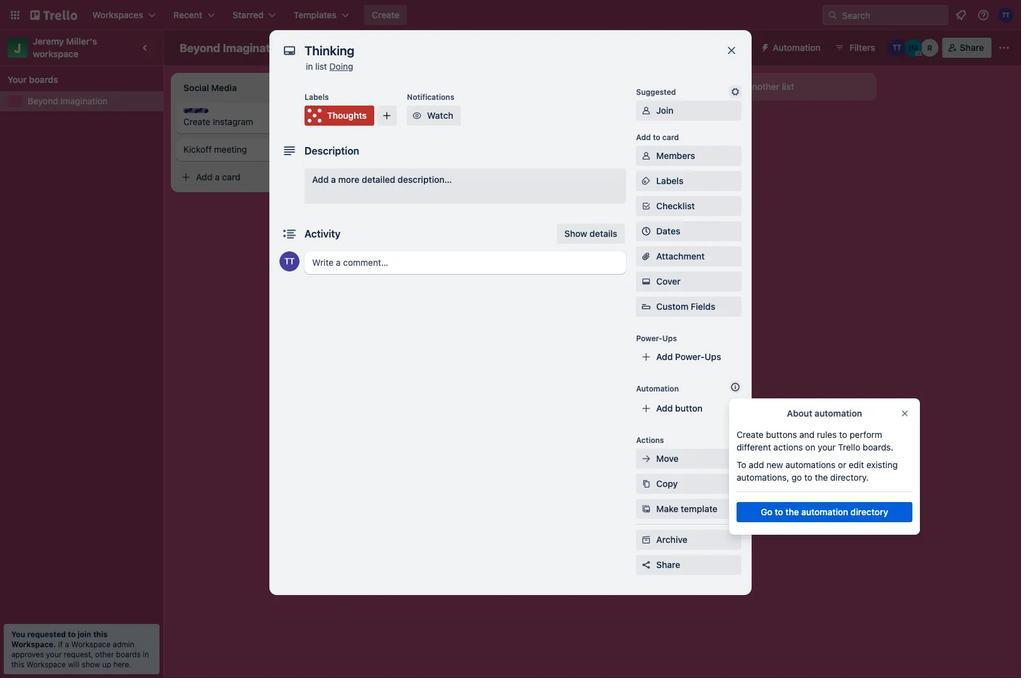 Task type: describe. For each thing, give the bounding box(es) containing it.
0 vertical spatial list
[[316, 61, 327, 72]]

add a more detailed description… link
[[305, 168, 627, 204]]

sm image for cover
[[640, 275, 653, 288]]

this inside the you requested to join this workspace.
[[93, 630, 108, 639]]

automation inside button
[[773, 42, 821, 53]]

thoughts for thoughts thinking
[[375, 109, 409, 118]]

custom fields button
[[637, 300, 742, 313]]

labels inside labels link
[[657, 176, 684, 186]]

request,
[[64, 650, 93, 659]]

doing link
[[330, 61, 354, 72]]

board
[[448, 42, 472, 53]]

about automation
[[787, 408, 863, 419]]

thoughts button up description
[[305, 106, 375, 126]]

automations
[[786, 460, 836, 470]]

add for add a more detailed description…
[[312, 174, 329, 185]]

add for add power-ups
[[657, 352, 673, 362]]

archive
[[657, 535, 688, 545]]

r button
[[922, 39, 939, 57]]

card for add to card
[[663, 133, 679, 141]]

activity
[[305, 228, 341, 240]]

jeremy miller (jeremymiller198) image
[[905, 39, 923, 57]]

add for add to card
[[637, 133, 651, 141]]

automation inside go to the automation directory button
[[802, 507, 849, 517]]

perform
[[850, 430, 883, 440]]

this inside if a workspace admin approves your request, other boards in this workspace will show up here.
[[11, 660, 24, 669]]

sm image for checklist
[[640, 200, 653, 212]]

details
[[590, 228, 618, 239]]

existing
[[867, 460, 898, 470]]

your inside the create buttons and rules to perform different actions on your trello boards.
[[818, 442, 836, 452]]

create for create buttons and rules to perform different actions on your trello boards.
[[737, 430, 764, 440]]

automation button
[[756, 38, 829, 58]]

make template
[[657, 504, 718, 514]]

share for the top share button
[[961, 42, 985, 53]]

add for add button
[[657, 403, 673, 414]]

0 vertical spatial create from template… image
[[679, 114, 689, 124]]

a for workspace
[[65, 640, 69, 649]]

actions
[[774, 442, 804, 452]]

cover link
[[637, 271, 742, 292]]

sm image for copy
[[640, 478, 653, 490]]

checklist
[[657, 201, 695, 211]]

workspace inside button
[[341, 42, 387, 53]]

if a workspace admin approves your request, other boards in this workspace will show up here.
[[11, 640, 149, 669]]

primary element
[[0, 0, 1022, 30]]

add for add another list
[[729, 81, 746, 92]]

show details
[[565, 228, 618, 239]]

fields
[[691, 301, 716, 312]]

notifications
[[407, 92, 455, 101]]

actions
[[637, 436, 665, 444]]

up
[[102, 660, 111, 669]]

watch button
[[407, 106, 461, 126]]

sm image for suggested
[[730, 85, 742, 98]]

add a card
[[196, 172, 241, 182]]

your inside if a workspace admin approves your request, other boards in this workspace will show up here.
[[46, 650, 62, 659]]

if
[[58, 640, 63, 649]]

requested
[[27, 630, 66, 639]]

0 horizontal spatial beyond
[[28, 96, 58, 106]]

power-ups inside 'button'
[[700, 42, 746, 53]]

instagram
[[213, 117, 253, 127]]

1 vertical spatial workspace
[[71, 640, 111, 649]]

dates
[[657, 226, 681, 236]]

0 vertical spatial share button
[[943, 38, 992, 58]]

sm image for watch
[[411, 109, 424, 122]]

create instagram
[[184, 117, 253, 127]]

back to home image
[[30, 5, 77, 25]]

move link
[[637, 449, 742, 469]]

0 vertical spatial boards
[[29, 74, 58, 85]]

a for more
[[331, 174, 336, 185]]

checklist link
[[637, 196, 742, 216]]

and
[[800, 430, 815, 440]]

you
[[11, 630, 25, 639]]

add another list button
[[706, 73, 877, 101]]

workspace visible
[[341, 42, 416, 53]]

template
[[681, 504, 718, 514]]

a for card
[[215, 172, 220, 182]]

other
[[95, 650, 114, 659]]

trello
[[839, 442, 861, 452]]

kickoff meeting link
[[184, 143, 329, 156]]

automations,
[[737, 472, 790, 483]]

Board name text field
[[173, 38, 293, 58]]

sm image for members
[[640, 150, 653, 162]]

go
[[792, 472, 803, 483]]

in list doing
[[306, 61, 354, 72]]

different
[[737, 442, 772, 452]]

list inside button
[[782, 81, 795, 92]]

rubyanndersson (rubyanndersson) image
[[922, 39, 939, 57]]

miller's
[[66, 36, 97, 47]]

to inside the create buttons and rules to perform different actions on your trello boards.
[[840, 430, 848, 440]]

terry turtle (terryturtle) image
[[889, 39, 907, 57]]

sm image for automation
[[756, 38, 773, 55]]

0 notifications image
[[954, 8, 969, 23]]

boards.
[[863, 442, 894, 452]]

visible
[[389, 42, 416, 53]]

to add new automations or edit existing automations, go to the directory.
[[737, 460, 898, 483]]

show details link
[[557, 224, 625, 244]]

0 horizontal spatial terry turtle (terryturtle) image
[[280, 251, 300, 271]]

edit
[[849, 460, 865, 470]]

rules
[[818, 430, 837, 440]]

add for add a card
[[196, 172, 213, 182]]

add a card button
[[176, 167, 317, 187]]

beyond inside text box
[[180, 41, 220, 54]]

workspace.
[[11, 640, 56, 649]]

star or unstar board image
[[301, 43, 311, 53]]

jeremy
[[33, 36, 64, 47]]

beyond imagination link
[[28, 95, 156, 107]]

filters button
[[831, 38, 880, 58]]

1 vertical spatial beyond imagination
[[28, 96, 108, 106]]

copy
[[657, 479, 678, 489]]

sm image for labels
[[640, 175, 653, 187]]

show
[[82, 660, 100, 669]]

thoughts thinking
[[362, 109, 409, 127]]

0 horizontal spatial power-ups
[[637, 334, 678, 343]]

to inside the you requested to join this workspace.
[[68, 630, 76, 639]]

on
[[806, 442, 816, 452]]

copy link
[[637, 474, 742, 494]]

button
[[676, 403, 703, 414]]

your
[[8, 74, 27, 85]]

share for the bottom share button
[[657, 560, 681, 570]]

create button
[[365, 5, 407, 25]]

members link
[[637, 146, 742, 166]]

directory.
[[831, 472, 869, 483]]

attachment button
[[637, 246, 742, 266]]

make
[[657, 504, 679, 514]]

approves
[[11, 650, 44, 659]]

detailed
[[362, 174, 396, 185]]

you requested to join this workspace.
[[11, 630, 108, 649]]

jeremy miller's workspace
[[33, 36, 99, 59]]

sm image for join
[[640, 104, 653, 117]]



Task type: vqa. For each thing, say whether or not it's contained in the screenshot.
bottommost the Beyond
yes



Task type: locate. For each thing, give the bounding box(es) containing it.
add down suggested
[[637, 133, 651, 141]]

1 horizontal spatial share
[[961, 42, 985, 53]]

show menu image
[[999, 41, 1011, 54]]

power-ups down custom
[[637, 334, 678, 343]]

sm image inside checklist link
[[640, 200, 653, 212]]

a right if
[[65, 640, 69, 649]]

1 vertical spatial boards
[[116, 650, 141, 659]]

thoughts button down notifications
[[362, 108, 409, 118]]

a inside add a card button
[[215, 172, 220, 182]]

thoughts up description
[[327, 110, 367, 121]]

add a more detailed description…
[[312, 174, 452, 185]]

create inside 'button'
[[372, 10, 400, 20]]

0 horizontal spatial create
[[184, 117, 211, 127]]

1 horizontal spatial your
[[818, 442, 836, 452]]

close popover image
[[901, 409, 911, 419]]

power- down custom fields button
[[676, 352, 705, 362]]

archive link
[[637, 530, 742, 550]]

show
[[565, 228, 588, 239]]

ups up add another list
[[729, 42, 746, 53]]

Write a comment text field
[[305, 251, 627, 274]]

the inside button
[[786, 507, 800, 517]]

join
[[78, 630, 91, 639]]

create for create
[[372, 10, 400, 20]]

ups inside 'button'
[[729, 42, 746, 53]]

labels link
[[637, 171, 742, 191]]

will
[[68, 660, 80, 669]]

1 vertical spatial automation
[[802, 507, 849, 517]]

watch
[[427, 110, 454, 121]]

sm image
[[640, 104, 653, 117], [640, 150, 653, 162], [640, 175, 653, 187], [640, 200, 653, 212], [640, 503, 653, 515]]

1 horizontal spatial labels
[[657, 176, 684, 186]]

sm image inside make template link
[[640, 503, 653, 515]]

in
[[306, 61, 313, 72], [143, 650, 149, 659]]

0 horizontal spatial card
[[222, 172, 241, 182]]

1 vertical spatial share
[[657, 560, 681, 570]]

sm image inside automation button
[[756, 38, 773, 55]]

0 vertical spatial workspace
[[341, 42, 387, 53]]

a
[[215, 172, 220, 182], [331, 174, 336, 185], [65, 640, 69, 649]]

sm image for make template
[[640, 503, 653, 515]]

power-ups
[[700, 42, 746, 53], [637, 334, 678, 343]]

imagination inside text box
[[223, 41, 287, 54]]

add inside add a card button
[[196, 172, 213, 182]]

1 horizontal spatial create from template… image
[[679, 114, 689, 124]]

sm image inside cover link
[[640, 275, 653, 288]]

thoughts down notifications
[[375, 109, 409, 118]]

sm image left the cover
[[640, 275, 653, 288]]

0 vertical spatial power-
[[700, 42, 729, 53]]

1 horizontal spatial terry turtle (terryturtle) image
[[999, 8, 1014, 23]]

2 sm image from the top
[[640, 150, 653, 162]]

boards inside if a workspace admin approves your request, other boards in this workspace will show up here.
[[116, 650, 141, 659]]

1 horizontal spatial workspace
[[71, 640, 111, 649]]

0 horizontal spatial share button
[[637, 555, 742, 575]]

labels down in list doing
[[305, 92, 329, 101]]

sm image left archive
[[640, 534, 653, 546]]

share down archive
[[657, 560, 681, 570]]

filters
[[850, 42, 876, 53]]

add down kickoff
[[196, 172, 213, 182]]

1 vertical spatial card
[[222, 172, 241, 182]]

0 vertical spatial beyond
[[180, 41, 220, 54]]

sm image inside archive link
[[640, 534, 653, 546]]

create from template… image
[[679, 114, 689, 124], [322, 172, 332, 182]]

sm image left watch
[[411, 109, 424, 122]]

the down automations
[[815, 472, 829, 483]]

1 vertical spatial automation
[[637, 384, 679, 393]]

0 horizontal spatial labels
[[305, 92, 329, 101]]

this
[[93, 630, 108, 639], [11, 660, 24, 669]]

terry turtle (terryturtle) image
[[999, 8, 1014, 23], [280, 251, 300, 271]]

the inside to add new automations or edit existing automations, go to the directory.
[[815, 472, 829, 483]]

0 vertical spatial automation
[[773, 42, 821, 53]]

1 vertical spatial this
[[11, 660, 24, 669]]

sm image inside move link
[[640, 452, 653, 465]]

1 horizontal spatial ups
[[705, 352, 722, 362]]

create from template… image left more
[[322, 172, 332, 182]]

imagination left star or unstar board icon
[[223, 41, 287, 54]]

share
[[961, 42, 985, 53], [657, 560, 681, 570]]

card inside add a card button
[[222, 172, 241, 182]]

add left button
[[657, 403, 673, 414]]

thoughts for thoughts
[[327, 110, 367, 121]]

sm image for archive
[[640, 534, 653, 546]]

a inside add a more detailed description… link
[[331, 174, 336, 185]]

add another list
[[729, 81, 795, 92]]

your boards with 1 items element
[[8, 72, 150, 87]]

power-ups up add another list
[[700, 42, 746, 53]]

join
[[657, 105, 674, 116]]

0 vertical spatial labels
[[305, 92, 329, 101]]

1 horizontal spatial imagination
[[223, 41, 287, 54]]

1 vertical spatial create from template… image
[[322, 172, 332, 182]]

the
[[815, 472, 829, 483], [786, 507, 800, 517]]

automation up add button
[[637, 384, 679, 393]]

card down meeting
[[222, 172, 241, 182]]

1 vertical spatial your
[[46, 650, 62, 659]]

1 horizontal spatial automation
[[773, 42, 821, 53]]

1 vertical spatial imagination
[[61, 96, 108, 106]]

doing
[[330, 61, 354, 72]]

2 vertical spatial workspace
[[26, 660, 66, 669]]

0 vertical spatial terry turtle (terryturtle) image
[[999, 8, 1014, 23]]

imagination
[[223, 41, 287, 54], [61, 96, 108, 106]]

0 vertical spatial your
[[818, 442, 836, 452]]

to
[[737, 460, 747, 470]]

beyond
[[180, 41, 220, 54], [28, 96, 58, 106]]

0 vertical spatial imagination
[[223, 41, 287, 54]]

0 horizontal spatial this
[[11, 660, 24, 669]]

1 horizontal spatial beyond imagination
[[180, 41, 287, 54]]

workspace up doing on the top left of page
[[341, 42, 387, 53]]

automation up add another list button
[[773, 42, 821, 53]]

card for add a card
[[222, 172, 241, 182]]

custom fields
[[657, 301, 716, 312]]

sm image inside join 'link'
[[640, 104, 653, 117]]

1 horizontal spatial boards
[[116, 650, 141, 659]]

cover
[[657, 276, 681, 287]]

thoughts button
[[305, 106, 375, 126], [362, 108, 409, 118]]

share left show menu icon
[[961, 42, 985, 53]]

0 horizontal spatial list
[[316, 61, 327, 72]]

ups up "add power-ups"
[[663, 334, 678, 343]]

2 vertical spatial create
[[737, 430, 764, 440]]

workspace visible button
[[318, 38, 424, 58]]

boards
[[29, 74, 58, 85], [116, 650, 141, 659]]

0 vertical spatial ups
[[729, 42, 746, 53]]

add power-ups
[[657, 352, 722, 362]]

workspace down "join"
[[71, 640, 111, 649]]

0 vertical spatial this
[[93, 630, 108, 639]]

thinking link
[[362, 116, 508, 128]]

power- up add another list
[[700, 42, 729, 53]]

thoughts inside thoughts thinking
[[375, 109, 409, 118]]

a inside if a workspace admin approves your request, other boards in this workspace will show up here.
[[65, 640, 69, 649]]

1 vertical spatial terry turtle (terryturtle) image
[[280, 251, 300, 271]]

j
[[14, 40, 21, 55]]

about
[[787, 408, 813, 419]]

go to the automation directory
[[761, 507, 889, 517]]

4 sm image from the top
[[640, 200, 653, 212]]

3 sm image from the top
[[640, 175, 653, 187]]

automation
[[815, 408, 863, 419], [802, 507, 849, 517]]

0 vertical spatial the
[[815, 472, 829, 483]]

this down approves
[[11, 660, 24, 669]]

sm image
[[756, 38, 773, 55], [730, 85, 742, 98], [411, 109, 424, 122], [640, 275, 653, 288], [640, 452, 653, 465], [640, 478, 653, 490], [640, 534, 653, 546]]

create buttons and rules to perform different actions on your trello boards.
[[737, 430, 894, 452]]

1 horizontal spatial create
[[372, 10, 400, 20]]

go
[[761, 507, 773, 517]]

make template link
[[637, 499, 742, 519]]

0 horizontal spatial boards
[[29, 74, 58, 85]]

1 vertical spatial labels
[[657, 176, 684, 186]]

1 vertical spatial share button
[[637, 555, 742, 575]]

0 horizontal spatial workspace
[[26, 660, 66, 669]]

0 vertical spatial beyond imagination
[[180, 41, 287, 54]]

1 horizontal spatial list
[[782, 81, 795, 92]]

search image
[[828, 10, 838, 20]]

meeting
[[214, 144, 247, 155]]

1 horizontal spatial the
[[815, 472, 829, 483]]

imagination down your boards with 1 items element
[[61, 96, 108, 106]]

create from template… image right "join"
[[679, 114, 689, 124]]

open information menu image
[[978, 9, 990, 21]]

1 horizontal spatial in
[[306, 61, 313, 72]]

create for create instagram
[[184, 117, 211, 127]]

join link
[[637, 101, 742, 121]]

your down the rules
[[818, 442, 836, 452]]

0 horizontal spatial create from template… image
[[322, 172, 332, 182]]

buttons
[[767, 430, 798, 440]]

create instagram link
[[184, 116, 329, 128]]

ups inside 'link'
[[705, 352, 722, 362]]

create inside the create buttons and rules to perform different actions on your trello boards.
[[737, 430, 764, 440]]

suggested
[[637, 87, 677, 96]]

2 horizontal spatial create
[[737, 430, 764, 440]]

0 horizontal spatial beyond imagination
[[28, 96, 108, 106]]

0 horizontal spatial in
[[143, 650, 149, 659]]

sm image down "actions"
[[640, 452, 653, 465]]

1 horizontal spatial power-ups
[[700, 42, 746, 53]]

5 sm image from the top
[[640, 503, 653, 515]]

a left more
[[331, 174, 336, 185]]

0 vertical spatial card
[[663, 133, 679, 141]]

custom
[[657, 301, 689, 312]]

beyond imagination inside text box
[[180, 41, 287, 54]]

r
[[928, 43, 933, 52]]

sm image up another
[[756, 38, 773, 55]]

to inside button
[[775, 507, 784, 517]]

board link
[[426, 38, 480, 58]]

create up workspace visible at left top
[[372, 10, 400, 20]]

add inside add a more detailed description… link
[[312, 174, 329, 185]]

sm image left copy in the bottom right of the page
[[640, 478, 653, 490]]

add button
[[657, 403, 703, 414]]

add left another
[[729, 81, 746, 92]]

your down if
[[46, 650, 62, 659]]

1 horizontal spatial share button
[[943, 38, 992, 58]]

2 vertical spatial ups
[[705, 352, 722, 362]]

in down star or unstar board icon
[[306, 61, 313, 72]]

share button
[[943, 38, 992, 58], [637, 555, 742, 575]]

0 vertical spatial in
[[306, 61, 313, 72]]

0 horizontal spatial the
[[786, 507, 800, 517]]

0 vertical spatial create
[[372, 10, 400, 20]]

list left doing link
[[316, 61, 327, 72]]

sm image inside watch button
[[411, 109, 424, 122]]

labels up "checklist"
[[657, 176, 684, 186]]

sm image inside members link
[[640, 150, 653, 162]]

this right "join"
[[93, 630, 108, 639]]

1 horizontal spatial a
[[215, 172, 220, 182]]

thoughts
[[375, 109, 409, 118], [327, 110, 367, 121]]

list right another
[[782, 81, 795, 92]]

add inside add button button
[[657, 403, 673, 414]]

create up kickoff
[[184, 117, 211, 127]]

0 vertical spatial power-ups
[[700, 42, 746, 53]]

0 horizontal spatial a
[[65, 640, 69, 649]]

create up different
[[737, 430, 764, 440]]

1 vertical spatial power-ups
[[637, 334, 678, 343]]

admin
[[113, 640, 134, 649]]

in inside if a workspace admin approves your request, other boards in this workspace will show up here.
[[143, 650, 149, 659]]

add power-ups link
[[637, 347, 742, 367]]

boards right your
[[29, 74, 58, 85]]

None text field
[[299, 39, 713, 62]]

0 horizontal spatial imagination
[[61, 96, 108, 106]]

2 horizontal spatial a
[[331, 174, 336, 185]]

attachment
[[657, 251, 705, 261]]

another
[[748, 81, 780, 92]]

members
[[657, 151, 696, 161]]

power- down custom
[[637, 334, 663, 343]]

automation
[[773, 42, 821, 53], [637, 384, 679, 393]]

add to card
[[637, 133, 679, 141]]

2 horizontal spatial workspace
[[341, 42, 387, 53]]

1 horizontal spatial this
[[93, 630, 108, 639]]

0 horizontal spatial ups
[[663, 334, 678, 343]]

0 vertical spatial share
[[961, 42, 985, 53]]

boards down admin
[[116, 650, 141, 659]]

workspace down approves
[[26, 660, 66, 669]]

power- inside 'link'
[[676, 352, 705, 362]]

0 horizontal spatial share
[[657, 560, 681, 570]]

sm image inside labels link
[[640, 175, 653, 187]]

the right go
[[786, 507, 800, 517]]

create
[[372, 10, 400, 20], [184, 117, 211, 127], [737, 430, 764, 440]]

0 horizontal spatial automation
[[637, 384, 679, 393]]

a down kickoff meeting
[[215, 172, 220, 182]]

share button down 0 notifications image
[[943, 38, 992, 58]]

1 vertical spatial create
[[184, 117, 211, 127]]

sm image inside the copy link
[[640, 478, 653, 490]]

or
[[839, 460, 847, 470]]

sm image left another
[[730, 85, 742, 98]]

automation up the rules
[[815, 408, 863, 419]]

0 vertical spatial automation
[[815, 408, 863, 419]]

1 sm image from the top
[[640, 104, 653, 117]]

1 vertical spatial list
[[782, 81, 795, 92]]

in right other
[[143, 650, 149, 659]]

ups down the fields
[[705, 352, 722, 362]]

Search field
[[838, 6, 948, 25]]

1 vertical spatial ups
[[663, 334, 678, 343]]

new
[[767, 460, 784, 470]]

1 vertical spatial the
[[786, 507, 800, 517]]

0 horizontal spatial your
[[46, 650, 62, 659]]

your
[[818, 442, 836, 452], [46, 650, 62, 659]]

to inside to add new automations or edit existing automations, go to the directory.
[[805, 472, 813, 483]]

to
[[653, 133, 661, 141], [840, 430, 848, 440], [805, 472, 813, 483], [775, 507, 784, 517], [68, 630, 76, 639]]

list
[[316, 61, 327, 72], [782, 81, 795, 92]]

add left more
[[312, 174, 329, 185]]

thoughts inside button
[[327, 110, 367, 121]]

2 horizontal spatial ups
[[729, 42, 746, 53]]

0 horizontal spatial thoughts
[[327, 110, 367, 121]]

1 vertical spatial beyond
[[28, 96, 58, 106]]

automation down to add new automations or edit existing automations, go to the directory.
[[802, 507, 849, 517]]

power-ups button
[[675, 38, 753, 58]]

add down custom
[[657, 352, 673, 362]]

add inside add power-ups 'link'
[[657, 352, 673, 362]]

dates button
[[637, 221, 742, 241]]

workspace
[[341, 42, 387, 53], [71, 640, 111, 649], [26, 660, 66, 669]]

power- inside 'button'
[[700, 42, 729, 53]]

card up 'members'
[[663, 133, 679, 141]]

1 horizontal spatial thoughts
[[375, 109, 409, 118]]

your boards
[[8, 74, 58, 85]]

2 vertical spatial power-
[[676, 352, 705, 362]]

add button button
[[637, 398, 742, 419]]

1 horizontal spatial beyond
[[180, 41, 220, 54]]

sm image for move
[[640, 452, 653, 465]]

1 vertical spatial power-
[[637, 334, 663, 343]]

share button down archive link
[[637, 555, 742, 575]]

1 horizontal spatial card
[[663, 133, 679, 141]]

add inside add another list button
[[729, 81, 746, 92]]

here.
[[113, 660, 131, 669]]

1 vertical spatial in
[[143, 650, 149, 659]]

description
[[305, 145, 360, 157]]



